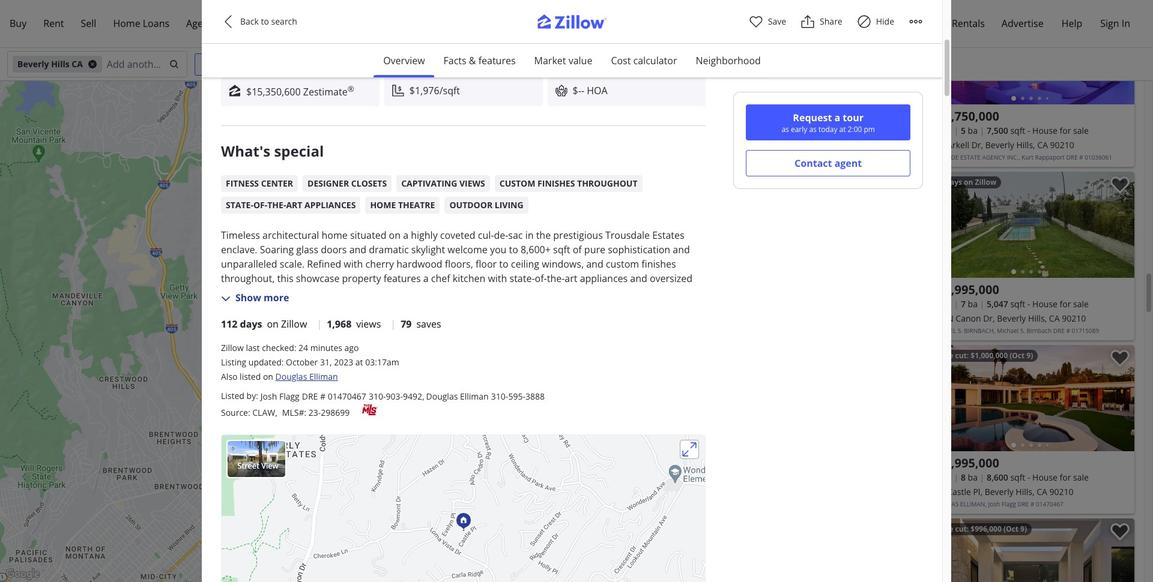 Task type: vqa. For each thing, say whether or not it's contained in the screenshot.
Captivating views list item
yes



Task type: locate. For each thing, give the bounding box(es) containing it.
zillow down agency
[[975, 177, 997, 187]]

units inside 2 units link
[[467, 424, 482, 433]]

elliman, down pl,
[[961, 500, 987, 509]]

0 horizontal spatial |
[[317, 318, 322, 331]]

310- up mls logo
[[369, 391, 386, 402]]

a inside request a tour as early as today at 2:00 pm
[[835, 111, 841, 124]]

views inside listed status list
[[356, 318, 381, 331]]

ca inside 551 chalette dr, beverly hills, ca 90210 douglas elliman, lisa optican dre # 01960751
[[835, 139, 845, 151]]

0 vertical spatial douglas
[[717, 153, 745, 162]]

3 units
[[436, 438, 457, 447]]

0 vertical spatial 15.0m
[[430, 251, 449, 260]]

beverly
[[17, 58, 49, 70], [783, 139, 812, 151], [986, 139, 1015, 151], [412, 276, 441, 288], [998, 313, 1026, 324], [985, 487, 1014, 498]]

hills, for $18,750,000
[[814, 139, 833, 151]]

90210 inside 510 arkell dr, beverly hills, ca 90210 westside estate agency inc., kurt rappaport dre # 01036061
[[1051, 139, 1075, 151]]

at left 2:00
[[840, 124, 846, 135]]

bds up 455
[[938, 472, 952, 484]]

- house for sale inside map region
[[359, 262, 505, 288]]

bds up 551
[[724, 125, 739, 136]]

house up 551 chalette dr, beverly hills, ca 90210 link
[[819, 125, 844, 136]]

dr, for $18,750,000
[[769, 139, 781, 151]]

as left early
[[782, 124, 789, 135]]

85.0m link up ago
[[338, 327, 365, 338]]

chevron right image
[[1114, 218, 1129, 232], [1114, 391, 1129, 406]]

request a tour as early as today at 2:00 pm
[[782, 111, 875, 135]]

8,600 sqft
[[987, 472, 1026, 484]]

1 vertical spatial 14.0m
[[427, 262, 446, 271]]

house up 510 arkell dr, beverly hills, ca 90210 link
[[1033, 125, 1058, 136]]

1 vertical spatial ,
[[275, 407, 277, 419]]

(oct right $996,000
[[1004, 525, 1019, 535]]

new 2.20m
[[479, 454, 504, 468]]

2 horizontal spatial units
[[487, 404, 503, 413]]

970k
[[440, 455, 455, 464]]

sqft inside map region
[[444, 262, 459, 273]]

0 horizontal spatial elliman
[[309, 371, 338, 383]]

18.8m link
[[439, 248, 467, 259]]

1 horizontal spatial 9 ba
[[748, 125, 764, 136]]

14.0m inside 14.0m 14.5m
[[427, 332, 446, 341]]

0 horizontal spatial as
[[782, 124, 789, 135]]

minus image
[[674, 554, 686, 566]]

2.75m link
[[470, 426, 497, 437]]

zillow up 24
[[281, 318, 307, 331]]

s. down canon
[[958, 327, 963, 335]]

ca for 510 arkell dr, beverly hills, ca 90210 westside estate agency inc., kurt rappaport dre # 01036061
[[1038, 139, 1048, 151]]

chevron right image inside "property images, use arrow keys to navigate, image 1 of 31" group
[[506, 181, 520, 195]]

chevron left image inside property images, use arrow keys to navigate, image 1 of 40 group
[[719, 44, 733, 59]]

815 cord cir, beverly hills, ca 90210 link
[[359, 275, 521, 289]]

9 up chalette
[[748, 125, 752, 136]]

remove boundary
[[592, 97, 669, 108]]

999k
[[456, 425, 471, 434]]

13.9m
[[402, 387, 421, 396]]

0 horizontal spatial douglas
[[276, 371, 307, 383]]

16.0m link down the 17.8m
[[430, 268, 458, 279]]

on inside zillow last checked:  24 minutes ago listing updated: october 31, 2023 at 03:17am also listed on douglas elliman
[[263, 371, 273, 383]]

sale down 8 bds
[[359, 276, 375, 288]]

1 vertical spatial elliman
[[460, 391, 489, 402]]

0 vertical spatial 1.80m
[[456, 381, 475, 390]]

close image
[[674, 99, 683, 107]]

on right the 13
[[751, 177, 760, 187]]

chevron right image inside property images, use arrow keys to navigate, image 1 of 22 group
[[1114, 44, 1129, 59]]

1 horizontal spatial 10.5m
[[426, 282, 445, 291]]

josh inside 455 castle pl, beverly hills, ca 90210 douglas elliman, josh flagg dre # 01470467
[[989, 500, 1000, 509]]

days right 112
[[240, 318, 262, 331]]

listed
[[221, 390, 244, 402]]

designer closets
[[308, 178, 387, 189]]

as right early
[[810, 124, 817, 135]]

0 vertical spatial home
[[113, 17, 140, 30]]

ca up the rappaport
[[1038, 139, 1048, 151]]

property images, use arrow keys to navigate, image 1 of 63 group
[[926, 345, 1135, 455]]

0 horizontal spatial 3d
[[384, 408, 389, 413]]

home theatre list item
[[366, 197, 440, 214]]

2.70m for the top "2.70m" link
[[516, 432, 535, 441]]

sale up 01715089
[[1074, 299, 1089, 310]]

0 horizontal spatial 9
[[389, 262, 394, 273]]

1 horizontal spatial |
[[391, 318, 396, 331]]

ca inside 455 castle pl, beverly hills, ca 90210 douglas elliman, josh flagg dre # 01470467
[[1037, 487, 1048, 498]]

douglas down 551
[[717, 153, 745, 162]]

999k link
[[451, 424, 475, 435]]

property images, use arrow keys to navigate, image 1 of 26 group
[[926, 172, 1135, 281], [926, 519, 1135, 583]]

2 price from the top
[[936, 525, 954, 535]]

elliman, for $18,750,000
[[747, 153, 774, 162]]

0 vertical spatial 2.70m
[[516, 432, 535, 441]]

1 vertical spatial 4.40m
[[431, 456, 450, 465]]

ba for 7,430 sqft
[[755, 125, 764, 136]]

chevron left image for "property images, use arrow keys to navigate, image 1 of 31" group
[[360, 181, 375, 195]]

dr, up birnbach,
[[984, 313, 995, 324]]

link
[[457, 333, 489, 349], [448, 364, 480, 380], [374, 374, 407, 390], [465, 405, 509, 421]]

ca up 1510 loma vista dr, beverly hills, ca 90210 image
[[1037, 487, 1048, 498]]

0 vertical spatial 85.0m link
[[338, 327, 365, 338]]

manage rentals link
[[905, 10, 994, 38]]

cost calculator button
[[602, 44, 687, 78]]

dre down 455 castle pl, beverly hills, ca 90210 link
[[1018, 500, 1029, 509]]

24.0m link
[[432, 320, 459, 330]]

save this home button for 551 chalette dr, beverly hills, ca 90210
[[888, 0, 921, 32]]

8 for 8 bds
[[359, 262, 364, 273]]

0 vertical spatial cut:
[[956, 351, 969, 361]]

cost calculator
[[611, 54, 677, 67]]

1 vertical spatial save this home image
[[1111, 177, 1130, 194]]

$15,350,600
[[246, 86, 301, 99]]

815 cord cir, beverly hills, ca 90210 image
[[354, 135, 526, 241], [526, 135, 698, 241]]

on for 35
[[964, 177, 974, 187]]

0 vertical spatial douglas
[[276, 371, 307, 383]]

house right 22.0m
[[466, 262, 491, 273]]

1 vertical spatial josh
[[989, 500, 1000, 509]]

| left 1,968
[[317, 318, 322, 331]]

ba inside map region
[[396, 262, 406, 273]]

this property on the map image
[[456, 514, 471, 532]]

455 castle pl, beverly hills, ca 90210 douglas elliman, josh flagg dre # 01470467
[[931, 487, 1074, 509]]

1 | from the left
[[317, 318, 322, 331]]

455 castle pl, beverly hills, ca 90210 image
[[926, 345, 1135, 452]]

ba for 13,365 sqft
[[396, 262, 406, 273]]

0 vertical spatial 16.0m
[[435, 269, 454, 278]]

minutes
[[310, 342, 342, 354]]

beverly inside map region
[[412, 276, 441, 288]]

90210 inside 455 castle pl, beverly hills, ca 90210 douglas elliman, josh flagg dre # 01470467
[[1050, 487, 1074, 498]]

bds up 510
[[938, 125, 952, 136]]

for down the tour
[[847, 125, 858, 136]]

chevron left image
[[932, 44, 947, 59], [360, 181, 375, 195], [932, 391, 947, 406], [932, 565, 947, 579]]

0 vertical spatial property images, use arrow keys to navigate, image 1 of 26 group
[[926, 172, 1135, 281]]

dre up 23-
[[302, 391, 318, 402]]

0 vertical spatial 3d
[[406, 272, 412, 278]]

beverly inside 619 n canon dr, beverly hills, ca 90210 michael s. birnbach, michael s. birnbach dre # 01715089
[[998, 313, 1026, 324]]

1 vertical spatial views
[[356, 318, 381, 331]]

tour for 8.10m
[[390, 408, 402, 413]]

dr, inside 619 n canon dr, beverly hills, ca 90210 michael s. birnbach, michael s. birnbach dre # 01715089
[[984, 313, 995, 324]]

6.80m link
[[396, 388, 423, 399]]

0 vertical spatial 9 ba
[[748, 125, 764, 136]]

9 for 13,365
[[389, 262, 394, 273]]

fitness center list item
[[221, 176, 298, 192]]

beverly for 510 arkell dr, beverly hills, ca 90210 westside estate agency inc., kurt rappaport dre # 01036061
[[986, 139, 1015, 151]]

new inside 3.90m new 4.20m 4.30m
[[408, 451, 418, 457]]

save this home image
[[897, 3, 917, 21], [1111, 177, 1130, 194], [1111, 524, 1130, 542]]

0 vertical spatial 8
[[359, 262, 364, 273]]

ba for 7,500 sqft
[[968, 125, 978, 136]]

cut: left $996,000
[[956, 525, 969, 535]]

ca left remove tag image
[[72, 58, 83, 70]]

1 horizontal spatial elliman
[[460, 391, 489, 402]]

hide image
[[857, 14, 872, 29]]

# inside listed by: josh flagg dre # 01470467 310-903-9492 , douglas elliman 310-595-3888
[[320, 391, 326, 402]]

chevron left image inside property images, use arrow keys to navigate, image 1 of 26 'group'
[[932, 218, 947, 232]]

douglas inside 455 castle pl, beverly hills, ca 90210 douglas elliman, josh flagg dre # 01470467
[[931, 500, 959, 509]]

90210 for $17,750,000
[[1051, 139, 1075, 151]]

1 horizontal spatial 01470467
[[1036, 500, 1064, 509]]

ba right the 7
[[968, 299, 978, 310]]

property images, use arrow keys to navigate, image 1 of 31 group
[[183, 135, 698, 243]]

beverly down 8,600
[[985, 487, 1014, 498]]

2 chevron right image from the top
[[1114, 391, 1129, 406]]

2 vertical spatial save this home image
[[1111, 350, 1130, 368]]

chevron right image
[[901, 44, 915, 59], [1114, 44, 1129, 59], [506, 181, 520, 195], [1114, 565, 1129, 579]]

14.0m up 9.50m link
[[433, 239, 452, 248]]

7.90m
[[445, 282, 464, 291]]

0 horizontal spatial at
[[356, 357, 363, 368]]

on up checked:
[[267, 318, 279, 331]]

for for 13,365 sqft
[[493, 262, 505, 273]]

16.0m up "8.90m" link
[[355, 312, 374, 321]]

# up 23-
[[320, 391, 326, 402]]

(oct down michael
[[1010, 351, 1025, 361]]

zillow up listing in the bottom of the page
[[221, 342, 244, 354]]

2 cut: from the top
[[956, 525, 969, 535]]

2 $16,995,000 from the top
[[931, 455, 1000, 472]]

01470467 down 455 castle pl, beverly hills, ca 90210 link
[[1036, 500, 1064, 509]]

13.9m 14.0m
[[402, 262, 446, 396]]

custom finishes throughout list item
[[495, 176, 643, 192]]

dre right birnbach
[[1054, 327, 1065, 335]]

# left 01036061 on the top of the page
[[1080, 153, 1084, 162]]

0 horizontal spatial 10.5m
[[388, 386, 407, 395]]

save this home button for 510 arkell dr, beverly hills, ca 90210
[[1101, 0, 1135, 32]]

chevron left image
[[221, 14, 236, 29], [719, 44, 733, 59], [932, 218, 947, 232]]

chevron left image inside property images, use arrow keys to navigate, image 1 of 26 'group'
[[932, 565, 947, 579]]

days for 13
[[732, 177, 749, 187]]

price down 455
[[936, 525, 954, 535]]

90210 for $16,995,000
[[1050, 487, 1074, 498]]

15.0m link
[[426, 250, 453, 261], [439, 285, 467, 295], [392, 346, 420, 357]]

a left map
[[669, 575, 672, 582]]

03:17am
[[365, 357, 399, 368]]

1 vertical spatial 8
[[961, 472, 966, 484]]

1 vertical spatial 3d
[[384, 408, 389, 413]]

home for home loans
[[113, 17, 140, 30]]

ca up 01960751
[[835, 139, 845, 151]]

ba up cir,
[[396, 262, 406, 273]]

hills, inside 551 chalette dr, beverly hills, ca 90210 douglas elliman, lisa optican dre # 01960751
[[814, 139, 833, 151]]

3.50m link
[[407, 452, 434, 463]]

0 vertical spatial 14.0m
[[433, 239, 452, 248]]

save this home image
[[1111, 3, 1130, 21], [897, 177, 917, 194], [1111, 350, 1130, 368]]

62.0m link
[[431, 280, 468, 291]]

, left mls#: on the left of page
[[275, 407, 277, 419]]

neighborhood button
[[686, 44, 771, 78]]

captivating views
[[401, 178, 485, 189]]

tour down 3.90m
[[450, 450, 462, 456]]

save this home button for 455 castle pl, beverly hills, ca 90210
[[1101, 345, 1135, 379]]

josh right by:
[[261, 391, 277, 402]]

3d down 8.50m
[[384, 408, 389, 413]]

new inside new 2.20m
[[494, 454, 504, 459]]

a left the tour
[[835, 111, 841, 124]]

20.0m down the 6.50m
[[360, 325, 379, 334]]

tour inside the 3d tour 970k
[[450, 450, 462, 456]]

$1,976/sqft
[[410, 84, 460, 97]]

sale for 7,500 sqft
[[1074, 125, 1089, 136]]

9 inside map region
[[389, 262, 394, 273]]

hills, inside 455 castle pl, beverly hills, ca 90210 douglas elliman, josh flagg dre # 01470467
[[1016, 487, 1035, 498]]

source:
[[221, 407, 250, 419]]

elliman, inside 551 chalette dr, beverly hills, ca 90210 douglas elliman, lisa optican dre # 01960751
[[747, 153, 774, 162]]

tour down 8.50m
[[390, 408, 402, 413]]

903-
[[386, 391, 403, 402]]

9) right $996,000
[[1021, 525, 1027, 535]]

property images, use arrow keys to navigate, image 1 of 41 group
[[713, 172, 921, 278]]

for inside - house for sale
[[493, 262, 505, 273]]

1 price from the top
[[936, 351, 954, 361]]

3d for 970k
[[443, 450, 449, 456]]

price for price cut: $996,000 (oct 9)
[[936, 525, 954, 535]]

beverly inside 455 castle pl, beverly hills, ca 90210 douglas elliman, josh flagg dre # 01470467
[[985, 487, 1014, 498]]

on down updated:
[[263, 371, 273, 383]]

6.50m link
[[359, 312, 387, 323]]

dre down 551 chalette dr, beverly hills, ca 90210 link
[[811, 153, 822, 162]]

1 vertical spatial 2.20m
[[479, 459, 498, 468]]

3d up '6.40m' link at the left of page
[[406, 272, 412, 278]]

| for | 1,968 views
[[317, 318, 322, 331]]

chevron left image for property images, use arrow keys to navigate, image 1 of 63 group
[[932, 391, 947, 406]]

flagg down 455 castle pl, beverly hills, ca 90210 link
[[1002, 500, 1016, 509]]

1 horizontal spatial josh
[[989, 500, 1000, 509]]

show
[[236, 292, 261, 305]]

sale for 5,047 sqft
[[1074, 299, 1089, 310]]

3.90m link
[[435, 440, 463, 451]]

bds for 510
[[938, 125, 952, 136]]

2 property images, use arrow keys to navigate, image 1 of 26 group from the top
[[926, 519, 1135, 583]]

$16,995,000 for 8
[[931, 455, 1000, 472]]

1 vertical spatial 2.70m
[[447, 458, 466, 467]]

$15,350,600 zestimate ®
[[246, 84, 354, 99]]

cut: for $1,000,000
[[956, 351, 969, 361]]

0 horizontal spatial douglas
[[717, 153, 745, 162]]

loans
[[143, 17, 169, 30]]

mls logo image
[[355, 404, 386, 416]]

house for 5,047 sqft
[[1033, 299, 1058, 310]]

16.0m link up "8.90m" link
[[351, 311, 378, 321]]

for for 8,600 sqft
[[1060, 472, 1072, 484]]

1 horizontal spatial flagg
[[1002, 500, 1016, 509]]

beverly left hills
[[17, 58, 49, 70]]

0 horizontal spatial views
[[356, 318, 381, 331]]

7,430
[[773, 125, 795, 136]]

bds up n
[[938, 299, 952, 310]]

1 horizontal spatial views
[[460, 178, 485, 189]]

8.90m right cord
[[399, 277, 418, 286]]

sale for 7,430 sqft
[[860, 125, 876, 136]]

help
[[1062, 17, 1083, 30]]

facts
[[444, 54, 467, 67]]

10.5m
[[426, 282, 445, 291], [388, 386, 407, 395]]

1 vertical spatial 01470467
[[1036, 500, 1064, 509]]

bds for 455
[[938, 472, 952, 484]]

9 for 7,430
[[748, 125, 752, 136]]

0 horizontal spatial 16.0m link
[[351, 311, 378, 321]]

510 arkell dr, beverly hills, ca 90210 image
[[926, 0, 1135, 105]]

1 vertical spatial 16.0m
[[355, 312, 374, 321]]

ca inside 510 arkell dr, beverly hills, ca 90210 westside estate agency inc., kurt rappaport dre # 01036061
[[1038, 139, 1048, 151]]

7.90m link
[[441, 281, 468, 292]]

2.70m for "2.70m" link to the bottom
[[447, 458, 466, 467]]

$18,750,000
[[717, 108, 786, 124]]

112 days on zillow
[[221, 318, 307, 331]]

0 vertical spatial josh
[[261, 391, 277, 402]]

dr, inside 551 chalette dr, beverly hills, ca 90210 douglas elliman, lisa optican dre # 01960751
[[769, 139, 781, 151]]

112
[[221, 318, 238, 331]]

| for | 79 saves
[[391, 318, 396, 331]]

2 vertical spatial 14.0m
[[427, 332, 446, 341]]

at right 2023
[[356, 357, 363, 368]]

8 up castle
[[961, 472, 966, 484]]

save this home button
[[888, 0, 921, 32], [1101, 0, 1135, 32], [888, 172, 921, 205], [1101, 172, 1135, 205], [1101, 345, 1135, 379], [1101, 519, 1135, 553]]

to
[[261, 16, 269, 27]]

hills, inside 510 arkell dr, beverly hills, ca 90210 westside estate agency inc., kurt rappaport dre # 01036061
[[1017, 139, 1036, 151]]

9)
[[1027, 351, 1034, 361], [1021, 525, 1027, 535]]

0 vertical spatial 9
[[748, 125, 752, 136]]

14.0m inside the 13.9m 14.0m
[[427, 262, 446, 271]]

hammer image
[[392, 49, 405, 62]]

save
[[768, 16, 787, 27]]

beverly for 551 chalette dr, beverly hills, ca 90210 douglas elliman, lisa optican dre # 01960751
[[783, 139, 812, 151]]

days inside listed status list
[[240, 318, 262, 331]]

3.80m link
[[515, 434, 543, 444]]

3d tour 970k
[[440, 450, 462, 464]]

sqft for 5,047 sqft
[[1011, 299, 1026, 310]]

0 horizontal spatial flagg
[[279, 391, 300, 402]]

a for report
[[669, 575, 672, 582]]

at
[[840, 124, 846, 135], [356, 357, 363, 368]]

1 $16,995,000 from the top
[[931, 282, 1000, 298]]

3.20m
[[443, 450, 462, 459], [464, 458, 483, 467]]

14.0m down saves
[[427, 332, 446, 341]]

1 horizontal spatial 2.00m
[[468, 402, 487, 411]]

4.40m for 4.40m 4.50m
[[431, 456, 450, 465]]

beverly down 13,365
[[412, 276, 441, 288]]

0 vertical spatial 8.00m link
[[444, 229, 472, 240]]

1 horizontal spatial days
[[732, 177, 749, 187]]

ca inside map region
[[464, 276, 475, 288]]

551 chalette dr, beverly hills, ca 90210 image
[[713, 0, 921, 105]]

for up the rappaport
[[1060, 125, 1072, 136]]

home inside list item
[[370, 200, 396, 211]]

1 vertical spatial 10.5m
[[388, 386, 407, 395]]

on inside listed status list
[[267, 318, 279, 331]]

elliman
[[309, 371, 338, 383], [460, 391, 489, 402]]

new for new
[[500, 401, 510, 407]]

ca inside 619 n canon dr, beverly hills, ca 90210 michael s. birnbach, michael s. birnbach dre # 01715089
[[1049, 313, 1060, 324]]

0 vertical spatial 4.40m
[[419, 425, 438, 434]]

16.0m down the 17.8m
[[435, 269, 454, 278]]

sale inside map region
[[359, 276, 375, 288]]

flagg inside listed by: josh flagg dre # 01470467 310-903-9492 , douglas elliman 310-595-3888
[[279, 391, 300, 402]]

4.20m
[[392, 456, 411, 465]]

beverly up agency
[[986, 139, 1015, 151]]

# inside 455 castle pl, beverly hills, ca 90210 douglas elliman, josh flagg dre # 01470467
[[1031, 500, 1035, 509]]

beverly up michael
[[998, 313, 1026, 324]]

chevron down image left facts
[[430, 59, 440, 69]]

# down 551 chalette dr, beverly hills, ca 90210 link
[[824, 153, 828, 162]]

chevron right image for property images, use arrow keys to navigate, image 1 of 40 group
[[901, 44, 915, 59]]

1.20m
[[413, 427, 432, 436]]

beverly inside 551 chalette dr, beverly hills, ca 90210 douglas elliman, lisa optican dre # 01960751
[[783, 139, 812, 151]]

1 horizontal spatial 10.5m link
[[421, 281, 449, 292]]

0 vertical spatial 2.20m
[[401, 424, 420, 433]]

s. down 619 n canon dr, beverly hills, ca 90210 link on the bottom right
[[1021, 327, 1025, 335]]

9) for price cut: $996,000 (oct 9)
[[1021, 525, 1027, 535]]

appliances
[[305, 200, 356, 211]]

dre inside 510 arkell dr, beverly hills, ca 90210 westside estate agency inc., kurt rappaport dre # 01036061
[[1067, 153, 1078, 162]]

3.65m link
[[439, 429, 466, 440]]

9.50m
[[428, 251, 447, 260]]

# inside 619 n canon dr, beverly hills, ca 90210 michael s. birnbach, michael s. birnbach dre # 01715089
[[1067, 327, 1071, 335]]

16.0m link
[[430, 268, 458, 279], [351, 311, 378, 321]]

save this home image for $16,995,000
[[1111, 177, 1130, 194]]

0 vertical spatial flagg
[[279, 391, 300, 402]]

0 vertical spatial 20.0m
[[360, 325, 379, 334]]

90210 inside 551 chalette dr, beverly hills, ca 90210 douglas elliman, lisa optican dre # 01960751
[[848, 139, 872, 151]]

1.63m link
[[388, 438, 416, 449]]

# down 455 castle pl, beverly hills, ca 90210 link
[[1031, 500, 1035, 509]]

310-
[[369, 391, 386, 402], [491, 391, 509, 402]]

3 units link
[[422, 437, 461, 448]]

ca up birnbach
[[1049, 313, 1060, 324]]

josh up $996,000
[[989, 500, 1000, 509]]

use
[[632, 575, 642, 582]]

9 ba for 7,430 sqft
[[748, 125, 764, 136]]

2 horizontal spatial chevron down image
[[561, 98, 570, 108]]

1 horizontal spatial a
[[835, 111, 841, 124]]

0 horizontal spatial 8
[[359, 262, 364, 273]]

8.90m inside "8.50m 3d tour 8.90m"
[[399, 277, 418, 286]]

beverly inside 510 arkell dr, beverly hills, ca 90210 westside estate agency inc., kurt rappaport dre # 01036061
[[986, 139, 1015, 151]]

1 cut: from the top
[[956, 351, 969, 361]]

on for 13
[[751, 177, 760, 187]]

(oct for $996,000
[[1004, 525, 1019, 535]]

0 vertical spatial 16.0m link
[[430, 268, 458, 279]]

for up 455 castle pl, beverly hills, ca 90210 link
[[1060, 472, 1072, 484]]

chevron down image
[[430, 59, 440, 69], [561, 98, 570, 108], [221, 295, 231, 304]]

8 inside map region
[[359, 262, 364, 273]]

house up 455 castle pl, beverly hills, ca 90210 link
[[1033, 472, 1058, 484]]

310- up 4 units
[[491, 391, 509, 402]]

1 horizontal spatial 2.70m
[[516, 432, 535, 441]]

tour for 970k
[[450, 450, 462, 456]]

3d inside 3d tour 8.10m
[[384, 408, 389, 413]]

0 horizontal spatial chevron down image
[[221, 295, 231, 304]]

custom finishes throughout
[[500, 178, 638, 189]]

overview button
[[374, 44, 435, 78]]

cord
[[376, 276, 395, 288]]

house for 7,500 sqft
[[1033, 125, 1058, 136]]

,
[[422, 391, 425, 402], [275, 407, 277, 419]]

house inside map region
[[466, 262, 491, 273]]

0 vertical spatial views
[[460, 178, 485, 189]]

the-
[[268, 200, 286, 211]]

2 vertical spatial tour
[[450, 450, 462, 456]]

1 s. from the left
[[958, 327, 963, 335]]

0 horizontal spatial josh
[[261, 391, 277, 402]]

1 property images, use arrow keys to navigate, image 1 of 26 group from the top
[[926, 172, 1135, 281]]

01470467 up 298699
[[328, 391, 366, 402]]

state-of-the-art appliances list item
[[221, 197, 361, 214]]

14.0m
[[433, 239, 452, 248], [427, 262, 446, 271], [427, 332, 446, 341]]

01036061
[[1085, 153, 1113, 162]]

flagg inside 455 castle pl, beverly hills, ca 90210 douglas elliman, josh flagg dre # 01470467
[[1002, 500, 1016, 509]]

units inside "4 units" link
[[487, 404, 503, 413]]

flagg
[[279, 391, 300, 402], [1002, 500, 1016, 509]]

2.20m link
[[397, 423, 425, 434]]

special
[[274, 141, 324, 161]]

9 ba inside map region
[[389, 262, 406, 273]]

home for home theatre
[[370, 200, 396, 211]]

property images, use arrow keys to navigate, image 1 of 40 group
[[713, 0, 921, 108]]

10.5m for the topmost "10.5m" link
[[426, 282, 445, 291]]

1 horizontal spatial ,
[[422, 391, 425, 402]]

douglas inside listed by: josh flagg dre # 01470467 310-903-9492 , douglas elliman 310-595-3888
[[426, 391, 458, 402]]

units inside 3 units link
[[441, 438, 457, 447]]

shortcuts
[[502, 575, 527, 582]]

for up 619 n canon dr, beverly hills, ca 90210 link on the bottom right
[[1060, 299, 1072, 310]]

0 vertical spatial chevron right image
[[1114, 218, 1129, 232]]

$24,950,000
[[359, 245, 428, 261]]

days right 35
[[946, 177, 962, 187]]

20.0m link down the 6.50m
[[356, 324, 383, 334]]

7.00m link
[[354, 337, 381, 348]]

85.0m up ago
[[342, 328, 361, 337]]

9 ba down $24,950,000
[[389, 262, 406, 273]]

map region
[[0, 23, 783, 583]]

- house for sale for 7,430 sqft
[[814, 125, 876, 136]]

tour right cir,
[[413, 272, 425, 278]]

ba down $18,750,000
[[755, 125, 764, 136]]

state-of-the-art appliances
[[226, 200, 356, 211]]

0 vertical spatial elliman,
[[747, 153, 774, 162]]

45.0m link
[[347, 356, 375, 367]]

6.40m
[[397, 283, 416, 292]]

new inside the new 4.35m
[[489, 397, 499, 403]]

ba right 5
[[968, 125, 978, 136]]

elliman up 4.35m
[[460, 391, 489, 402]]

1 chevron right image from the top
[[1114, 218, 1129, 232]]

1 vertical spatial tour
[[390, 408, 402, 413]]

2 | from the left
[[391, 318, 396, 331]]

0 horizontal spatial a
[[669, 575, 672, 582]]

street view
[[238, 461, 279, 472]]

0 horizontal spatial 8.00m link
[[412, 426, 440, 437]]

at inside zillow last checked:  24 minutes ago listing updated: october 31, 2023 at 03:17am also listed on douglas elliman
[[356, 357, 363, 368]]

zillow down lisa
[[762, 177, 783, 187]]

chevron left image inside property images, use arrow keys to navigate, image 1 of 63 group
[[932, 391, 947, 406]]

zillow inside listed status list
[[281, 318, 307, 331]]

back to search link
[[221, 14, 311, 29]]

new inside the new 13.3m
[[407, 390, 417, 395]]

elliman, inside 455 castle pl, beverly hills, ca 90210 douglas elliman, josh flagg dre # 01470467
[[961, 500, 987, 509]]

dr, inside 510 arkell dr, beverly hills, ca 90210 westside estate agency inc., kurt rappaport dre # 01036061
[[972, 139, 984, 151]]

1 horizontal spatial 3d
[[406, 272, 412, 278]]

ca for 551 chalette dr, beverly hills, ca 90210 douglas elliman, lisa optican dre # 01960751
[[835, 139, 845, 151]]

0 horizontal spatial 2.70m link
[[442, 457, 470, 467]]

douglas down 455
[[931, 500, 959, 509]]

1 vertical spatial 85.0m
[[332, 345, 351, 354]]

units for 4 units
[[487, 404, 503, 413]]

sqft for 8,600 sqft
[[1011, 472, 1026, 484]]

tour inside 3d tour 8.10m
[[390, 408, 402, 413]]

zillow logo image
[[228, 84, 242, 97]]

1.43m
[[390, 435, 409, 444]]

1 horizontal spatial 2.70m link
[[512, 431, 539, 442]]

$16,995,000 up '8 ba' on the right bottom
[[931, 455, 1000, 472]]

1 horizontal spatial 8.00m
[[448, 230, 467, 239]]

property images, use arrow keys to navigate, image 1 of 26 group for 35 days on zillow
[[926, 172, 1135, 281]]

14.0m link down 9.50m
[[423, 261, 451, 272]]

save this home image for $18,750,000
[[897, 3, 917, 21]]

chevron left image inside property images, use arrow keys to navigate, image 1 of 22 group
[[932, 44, 947, 59]]

pl,
[[974, 487, 983, 498]]

property images, use arrow keys to navigate, image 1 of 26 group for price cut:
[[926, 519, 1135, 583]]

14.0m for 14.0m 14.5m
[[427, 332, 446, 341]]

zillow logo image
[[529, 14, 625, 35]]

tour inside "8.50m 3d tour 8.90m"
[[413, 272, 425, 278]]

0 horizontal spatial tour
[[390, 408, 402, 413]]

4.40m inside 4.40m 4.50m
[[431, 456, 450, 465]]

# left 01715089
[[1067, 327, 1071, 335]]

bds for 551
[[724, 125, 739, 136]]

0 vertical spatial a
[[835, 111, 841, 124]]

1 horizontal spatial douglas
[[426, 391, 458, 402]]

days for 112
[[240, 318, 262, 331]]

2 815 cord cir, beverly hills, ca 90210 image from the left
[[526, 135, 698, 241]]

heart image
[[749, 14, 763, 29]]

view
[[261, 461, 279, 472]]

| left "79" in the bottom of the page
[[391, 318, 396, 331]]

0 horizontal spatial 2.70m
[[447, 458, 466, 467]]

8.90m
[[399, 277, 418, 286], [357, 326, 376, 335]]

1 horizontal spatial elliman,
[[961, 500, 987, 509]]

beverly up optican
[[783, 139, 812, 151]]

home left loans at the left of the page
[[113, 17, 140, 30]]

save this home image for $17,750,000
[[1111, 3, 1130, 21]]

3d down 3.90m
[[443, 450, 449, 456]]

31,
[[320, 357, 332, 368]]

3d inside the 3d tour 970k
[[443, 450, 449, 456]]

15.0m for 15.0m link to the middle
[[443, 285, 462, 294]]

douglas inside 551 chalette dr, beverly hills, ca 90210 douglas elliman, lisa optican dre # 01960751
[[717, 153, 745, 162]]

zillow for 35 days on zillow
[[975, 177, 997, 187]]

10.00m link
[[382, 369, 413, 380]]

market value
[[534, 54, 593, 67]]

0 vertical spatial 4.40m link
[[415, 419, 447, 435]]

- for 455 castle pl, beverly hills, ca 90210
[[1028, 472, 1031, 484]]

zillow inside zillow last checked:  24 minutes ago listing updated: october 31, 2023 at 03:17am also listed on douglas elliman
[[221, 342, 244, 354]]

9) down birnbach
[[1027, 351, 1034, 361]]

1 vertical spatial units
[[467, 424, 482, 433]]

11.0m
[[424, 282, 443, 291]]

home inside "main" navigation
[[113, 17, 140, 30]]

bds inside map region
[[366, 262, 380, 273]]



Task type: describe. For each thing, give the bounding box(es) containing it.
- for 510 arkell dr, beverly hills, ca 90210
[[1028, 125, 1031, 136]]

inc.,
[[1007, 153, 1020, 162]]

manage
[[914, 17, 950, 30]]

1 horizontal spatial 16.0m link
[[430, 268, 458, 279]]

1 vertical spatial save this home image
[[897, 177, 917, 194]]

$-- hoa
[[573, 84, 608, 97]]

house for 13,365 sqft
[[466, 262, 491, 273]]

90210 inside 619 n canon dr, beverly hills, ca 90210 michael s. birnbach, michael s. birnbach dre # 01715089
[[1062, 313, 1086, 324]]

85.0m for top 85.0m link
[[342, 328, 361, 337]]

- house for sale for 13,365 sqft
[[359, 262, 505, 288]]

center
[[261, 178, 293, 189]]

sqft for 7,500 sqft
[[1011, 125, 1026, 136]]

1 vertical spatial 15.0m link
[[439, 285, 467, 295]]

ba for 5,047 sqft
[[968, 299, 978, 310]]

new for new 2.20m
[[494, 454, 504, 459]]

0 vertical spatial 1.80m link
[[452, 375, 484, 391]]

hills, inside map region
[[443, 276, 462, 288]]

85.0m for bottommost 85.0m link
[[332, 345, 351, 354]]

3d inside "8.50m 3d tour 8.90m"
[[406, 272, 412, 278]]

douglas for $16,995,000
[[931, 500, 959, 509]]

ca inside filters element
[[72, 58, 83, 70]]

35.0m link
[[438, 263, 466, 274]]

ca for 455 castle pl, beverly hills, ca 90210 douglas elliman, josh flagg dre # 01470467
[[1037, 487, 1048, 498]]

birnbach,
[[965, 327, 996, 335]]

0.46 acres lot
[[573, 49, 633, 62]]

2 vertical spatial 15.0m link
[[392, 346, 420, 357]]

beverly for 815 cord cir, beverly hills, ca 90210
[[412, 276, 441, 288]]

new for new 4.35m
[[489, 397, 499, 403]]

0 vertical spatial 2.70m link
[[512, 431, 539, 442]]

0 vertical spatial 14.0m link
[[429, 239, 456, 249]]

optican
[[787, 153, 809, 162]]

6.40m link
[[393, 282, 420, 293]]

clear field image
[[168, 59, 177, 69]]

kurt
[[1022, 153, 1034, 162]]

14.5m link
[[437, 252, 464, 263]]

saves
[[417, 318, 441, 331]]

chevron right image for property images, use arrow keys to navigate, image 1 of 22 group
[[1114, 44, 1129, 59]]

2.00m 2.00m
[[446, 396, 487, 411]]

1.60m link
[[508, 436, 535, 447]]

elliman inside listed by: josh flagg dre # 01470467 310-903-9492 , douglas elliman 310-595-3888
[[460, 391, 489, 402]]

by:
[[247, 390, 258, 402]]

zillow for 13 days on zillow
[[762, 177, 783, 187]]

1 vertical spatial 14.0m link
[[423, 261, 451, 272]]

# inside 551 chalette dr, beverly hills, ca 90210 douglas elliman, lisa optican dre # 01960751
[[824, 153, 828, 162]]

90210 inside 815 cord cir, beverly hills, ca 90210 link
[[477, 276, 501, 288]]

8.50m 3d tour 8.90m
[[388, 272, 425, 407]]

5.95m
[[445, 238, 464, 247]]

chevron right image for 455 castle pl, beverly hills, ca 90210
[[1114, 391, 1129, 406]]

beverly inside filters element
[[17, 58, 49, 70]]

lisa
[[775, 153, 786, 162]]

main navigation
[[0, 0, 1154, 48]]

4 units link
[[468, 403, 507, 414]]

elliman inside zillow last checked:  24 minutes ago listing updated: october 31, 2023 at 03:17am also listed on douglas elliman
[[309, 371, 338, 383]]

0 vertical spatial 20.0m link
[[356, 324, 383, 334]]

# inside 510 arkell dr, beverly hills, ca 90210 westside estate agency inc., kurt rappaport dre # 01036061
[[1080, 153, 1084, 162]]

6.89m link
[[407, 316, 434, 326]]

rentals
[[952, 17, 985, 30]]

1 vertical spatial 20.0m
[[356, 342, 375, 351]]

1 815 cord cir, beverly hills, ca 90210 image from the left
[[354, 135, 526, 241]]

2 vertical spatial save this home image
[[1111, 524, 1130, 542]]

features
[[479, 54, 516, 67]]

1 vertical spatial chevron down image
[[561, 98, 570, 108]]

advertise link
[[994, 10, 1052, 38]]

0 horizontal spatial 2.20m
[[401, 424, 420, 433]]

remove
[[592, 97, 626, 108]]

cost
[[611, 54, 631, 67]]

ca for 815 cord cir, beverly hills, ca 90210
[[464, 276, 475, 288]]

455 castle pl image
[[222, 435, 706, 583]]

, inside listed by: josh flagg dre # 01470467 310-903-9492 , douglas elliman 310-595-3888
[[422, 391, 425, 402]]

2 vertical spatial 1.80m link
[[390, 424, 417, 435]]

6.30m link
[[463, 438, 500, 448]]

8.45m link
[[411, 375, 444, 391]]

14.0m for 14.0m
[[433, 239, 452, 248]]

1 vertical spatial 1.80m link
[[448, 392, 475, 403]]

7,500 sqft
[[987, 125, 1026, 136]]

beverly for 455 castle pl, beverly hills, ca 90210 douglas elliman, josh flagg dre # 01470467
[[985, 487, 1014, 498]]

1 vertical spatial 16.0m link
[[351, 311, 378, 321]]

0 horizontal spatial 16.0m
[[355, 312, 374, 321]]

chevron down image inside show more button
[[221, 295, 231, 304]]

- house for sale for 7,500 sqft
[[1028, 125, 1089, 136]]

1 vertical spatial 1.80m
[[452, 393, 471, 402]]

1 as from the left
[[782, 124, 789, 135]]

listed by: josh flagg dre # 01470467 310-903-9492 , douglas elliman 310-595-3888
[[221, 390, 545, 402]]

13,365 sqft
[[415, 262, 459, 273]]

7.00m
[[358, 338, 377, 347]]

1.90m
[[446, 396, 465, 405]]

sign
[[1101, 17, 1120, 30]]

keyboard shortcuts button
[[475, 574, 527, 583]]

2 310- from the left
[[491, 391, 509, 402]]

1 vertical spatial 85.0m link
[[328, 344, 356, 355]]

price for price cut: $1,000,000 (oct 9)
[[936, 351, 954, 361]]

4.97m
[[493, 427, 512, 436]]

expand image
[[680, 440, 700, 460]]

01470467 inside listed by: josh flagg dre # 01470467 310-903-9492 , douglas elliman 310-595-3888
[[328, 391, 366, 402]]

street view button
[[228, 441, 285, 478]]

new for new 13.3m
[[407, 390, 417, 395]]

home theatre
[[370, 200, 435, 211]]

search image
[[169, 59, 179, 69]]

2 s. from the left
[[1021, 327, 1025, 335]]

0 horizontal spatial 2.00m
[[446, 396, 465, 405]]

2.10m
[[394, 441, 413, 450]]

for for 7,500 sqft
[[1060, 125, 1072, 136]]

price square feet image
[[392, 84, 405, 97]]

1 vertical spatial 25.0m
[[413, 330, 432, 339]]

4.97m link
[[489, 420, 521, 437]]

chevron right image for 619 n canon dr, beverly hills, ca 90210
[[1114, 218, 1129, 232]]

1,968
[[327, 318, 352, 331]]

- house for sale for 5,047 sqft
[[1028, 299, 1089, 310]]

1 310- from the left
[[369, 391, 386, 402]]

remove tag image
[[88, 59, 97, 69]]

1.08m
[[516, 434, 535, 443]]

0 horizontal spatial ,
[[275, 407, 277, 419]]

skip link list tab list
[[374, 44, 771, 78]]

bds for 619
[[938, 299, 952, 310]]

13.9m link
[[398, 386, 426, 397]]

ago
[[345, 342, 359, 354]]

captivating views list item
[[397, 176, 490, 192]]

chevron left image for property images, use arrow keys to navigate, image 1 of 26 'group' related to price cut:
[[932, 565, 947, 579]]

at inside request a tour as early as today at 2:00 pm
[[840, 124, 846, 135]]

arkell
[[948, 139, 970, 151]]

0 vertical spatial 25.0m
[[430, 319, 449, 328]]

7
[[961, 299, 966, 310]]

- house for sale for 8,600 sqft
[[1028, 472, 1089, 484]]

save this home button for 619 n canon dr, beverly hills, ca 90210
[[1101, 172, 1135, 205]]

price cut: $996,000 (oct 9)
[[936, 525, 1027, 535]]

(oct for $1,000,000
[[1010, 351, 1025, 361]]

buy link
[[1, 10, 35, 38]]

manage rentals
[[914, 17, 985, 30]]

4.30m
[[435, 461, 454, 470]]

9) for price cut: $1,000,000 (oct 9)
[[1027, 351, 1034, 361]]

property images, use arrow keys to navigate, image 1 of 22 group
[[926, 0, 1135, 108]]

days for 35
[[946, 177, 962, 187]]

sale for 8,600 sqft
[[1074, 472, 1089, 484]]

terms of use
[[607, 575, 642, 582]]

hoa image
[[555, 84, 568, 97]]

new inside 17.0m new 17.0m
[[462, 236, 472, 241]]

chevron left image for property images, use arrow keys to navigate, image 1 of 22 group
[[932, 44, 947, 59]]

dre inside 551 chalette dr, beverly hills, ca 90210 douglas elliman, lisa optican dre # 01960751
[[811, 153, 822, 162]]

2 17.0m from the top
[[446, 241, 465, 250]]

- for 619 n canon dr, beverly hills, ca 90210
[[1028, 299, 1031, 310]]

8 for 8 ba
[[961, 472, 966, 484]]

1 vertical spatial 2.70m link
[[442, 457, 470, 467]]

1.60m
[[512, 437, 531, 446]]

8.00m for top 8.00m link
[[448, 230, 467, 239]]

insights tags list
[[221, 171, 706, 214]]

sqft for 7,430 sqft
[[797, 125, 812, 136]]

outdoor living list item
[[445, 197, 528, 214]]

1 horizontal spatial 3.20m
[[464, 458, 483, 467]]

dr, for $17,750,000
[[972, 139, 984, 151]]

1 17.0m from the top
[[446, 231, 465, 240]]

new 13.3m
[[392, 390, 417, 404]]

lot image
[[555, 49, 568, 62]]

1 vertical spatial 20.0m link
[[352, 341, 380, 352]]

90210 for $18,750,000
[[848, 139, 872, 151]]

units for 3 units
[[441, 438, 457, 447]]

4.40m for 4.40m
[[419, 425, 438, 434]]

618 n arden dr, beverly hills, ca 90210 image
[[713, 172, 921, 278]]

510
[[931, 139, 945, 151]]

what's
[[221, 141, 270, 161]]

- inside - house for sale
[[461, 262, 464, 273]]

0 vertical spatial 15.0m link
[[426, 250, 453, 261]]

birnbach
[[1027, 327, 1052, 335]]

3d tour 8.10m
[[376, 408, 402, 422]]

0 horizontal spatial 10.5m link
[[384, 385, 411, 396]]

rent
[[43, 17, 64, 30]]

619 n canon dr, beverly hills, ca 90210 image
[[926, 172, 1135, 278]]

cut: for $996,000
[[956, 525, 969, 535]]

house for 8,600 sqft
[[1033, 472, 1058, 484]]

units for 2 units
[[467, 424, 482, 433]]

©2023
[[561, 575, 580, 582]]

1 vertical spatial 4.40m link
[[427, 455, 455, 466]]

listed status list
[[221, 317, 706, 332]]

3.00m link
[[393, 437, 421, 448]]

12.9m link
[[402, 317, 429, 328]]

0 vertical spatial 10.5m link
[[421, 281, 449, 292]]

0 vertical spatial 25.0m link
[[426, 318, 454, 329]]

2 vertical spatial 1.80m
[[394, 425, 413, 434]]

on for 112
[[267, 318, 279, 331]]

elliman, for $16,995,000
[[961, 500, 987, 509]]

01470467 inside 455 castle pl, beverly hills, ca 90210 douglas elliman, josh flagg dre # 01470467
[[1036, 500, 1064, 509]]

1.52m
[[448, 396, 467, 405]]

views inside list item
[[460, 178, 485, 189]]

8.50m link
[[384, 397, 411, 408]]

6.30m
[[477, 439, 496, 448]]

josh inside listed by: josh flagg dre # 01470467 310-903-9492 , douglas elliman 310-595-3888
[[261, 391, 277, 402]]

8.20m
[[387, 311, 406, 320]]

cir,
[[397, 276, 410, 288]]

2 units
[[461, 424, 482, 433]]

sqft for 13,365 sqft
[[444, 262, 459, 273]]

new link
[[469, 400, 512, 416]]

7,500
[[987, 125, 1009, 136]]

designer closets list item
[[303, 176, 392, 192]]

2 vertical spatial 14.0m link
[[423, 331, 450, 342]]

8.00m for bottommost 8.00m link
[[417, 427, 436, 436]]

17.8m link
[[430, 258, 457, 269]]

douglas for $18,750,000
[[717, 153, 745, 162]]

3.00m
[[398, 438, 417, 447]]

chevron down image inside filters element
[[430, 59, 440, 69]]

back to search
[[240, 16, 297, 27]]

1510 loma vista dr, beverly hills, ca 90210 image
[[926, 519, 1135, 583]]

hills, inside 619 n canon dr, beverly hills, ca 90210 michael s. birnbach, michael s. birnbach dre # 01715089
[[1029, 313, 1047, 324]]

dre inside listed by: josh flagg dre # 01470467 310-903-9492 , douglas elliman 310-595-3888
[[302, 391, 318, 402]]

data
[[548, 575, 560, 582]]

throughout
[[577, 178, 638, 189]]

facts & features
[[444, 54, 516, 67]]

a for request
[[835, 111, 841, 124]]

dre inside 619 n canon dr, beverly hills, ca 90210 michael s. birnbach, michael s. birnbach dre # 01715089
[[1054, 327, 1065, 335]]

10.5m for leftmost "10.5m" link
[[388, 386, 407, 395]]

ba for 8,600 sqft
[[968, 472, 978, 484]]

chevron right image for "property images, use arrow keys to navigate, image 1 of 31" group
[[506, 181, 520, 195]]

0 vertical spatial chevron left image
[[221, 14, 236, 29]]

- for 551 chalette dr, beverly hills, ca 90210
[[814, 125, 817, 136]]

chevron left image for property images, use arrow keys to navigate, image 1 of 40 group
[[719, 44, 733, 59]]

1 vertical spatial 25.0m link
[[409, 329, 436, 339]]

1 horizontal spatial 16.0m
[[435, 269, 454, 278]]

2 as from the left
[[810, 124, 817, 135]]

filters element
[[0, 48, 1154, 81]]

619 n canon dr, beverly hills, ca 90210 michael s. birnbach, michael s. birnbach dre # 01715089
[[931, 313, 1100, 335]]

keyboard
[[475, 575, 500, 582]]

buy
[[10, 17, 27, 30]]

dre inside 455 castle pl, beverly hills, ca 90210 douglas elliman, josh flagg dre # 01470467
[[1018, 500, 1029, 509]]

more image
[[909, 14, 923, 29]]

1 vertical spatial 8.00m link
[[412, 426, 440, 437]]

15.0m for topmost 15.0m link
[[430, 251, 449, 260]]

13
[[722, 177, 730, 187]]

3d for 8.10m
[[384, 408, 389, 413]]

0 horizontal spatial 3.20m
[[443, 450, 462, 459]]

62.0m
[[445, 281, 464, 290]]

lot
[[622, 49, 633, 62]]

3.90m new 4.20m 4.30m
[[392, 441, 458, 470]]

claw
[[253, 407, 275, 419]]

share image
[[801, 14, 815, 29]]

2.20m inside new 2.20m
[[479, 459, 498, 468]]

sign in
[[1101, 17, 1131, 30]]

sale for 13,365 sqft
[[359, 276, 375, 288]]

$16,995,000 for 7
[[931, 282, 1000, 298]]

1 vertical spatial 8.90m
[[357, 326, 376, 335]]

douglas inside zillow last checked:  24 minutes ago listing updated: october 31, 2023 at 03:17am also listed on douglas elliman
[[276, 371, 307, 383]]

keyboard shortcuts
[[475, 575, 527, 582]]

for for 7,430 sqft
[[847, 125, 858, 136]]

report a map error
[[650, 575, 699, 582]]

google image
[[3, 567, 43, 583]]

zillow for 112 days on zillow
[[281, 318, 307, 331]]

9 ba for 13,365 sqft
[[389, 262, 406, 273]]

market
[[534, 54, 566, 67]]

298699
[[321, 407, 350, 419]]



